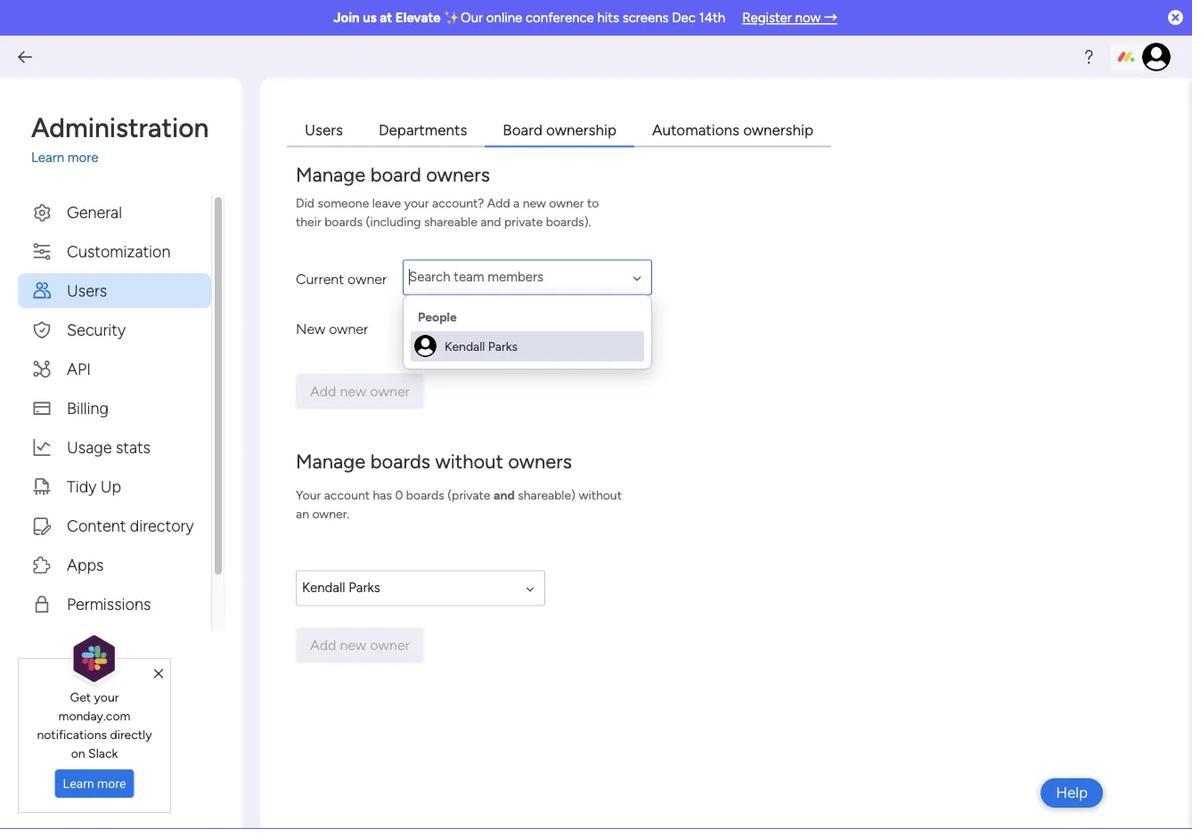 Task type: locate. For each thing, give the bounding box(es) containing it.
1 horizontal spatial your
[[404, 196, 429, 211]]

1 vertical spatial without
[[579, 488, 622, 503]]

0 vertical spatial your
[[404, 196, 429, 211]]

usage stats button
[[18, 430, 211, 465]]

your inside get your monday.com notifications directly on slack
[[94, 690, 119, 705]]

dapulse x slim image
[[154, 667, 163, 683]]

2 manage from the top
[[296, 450, 366, 474]]

0 vertical spatial users
[[305, 121, 343, 139]]

board
[[371, 163, 422, 187]]

new
[[523, 196, 546, 211]]

more down slack
[[97, 777, 126, 792]]

slack
[[88, 746, 118, 761]]

manage up someone
[[296, 163, 366, 187]]

0 vertical spatial more
[[68, 150, 98, 166]]

learn down administration
[[31, 150, 64, 166]]

owner.
[[312, 507, 350, 522]]

owner for current owner
[[348, 271, 387, 288]]

permissions
[[67, 595, 151, 614]]

owner for new owner
[[329, 321, 368, 338]]

0 horizontal spatial your
[[94, 690, 119, 705]]

general button
[[18, 195, 211, 230]]

1 horizontal spatial users
[[305, 121, 343, 139]]

1 vertical spatial users
[[67, 281, 107, 300]]

without up (private
[[435, 450, 503, 474]]

add
[[487, 196, 510, 211]]

more down administration
[[68, 150, 98, 166]]

owner up the boards).
[[549, 196, 584, 211]]

(private
[[448, 488, 491, 503]]

manage up account
[[296, 450, 366, 474]]

your inside manage board owners did someone leave your account? add a new owner to their boards (including shareable and private boards).
[[404, 196, 429, 211]]

screens
[[623, 10, 669, 26]]

1 manage from the top
[[296, 163, 366, 187]]

and down add at the top left of the page
[[481, 214, 501, 230]]

ownership right board
[[547, 121, 617, 139]]

new owner
[[296, 321, 368, 338]]

learn down the on
[[63, 777, 94, 792]]

1 vertical spatial owner
[[348, 271, 387, 288]]

0 horizontal spatial owners
[[426, 163, 490, 187]]

boards
[[325, 214, 363, 230], [371, 450, 431, 474], [406, 488, 445, 503]]

0 vertical spatial boards
[[325, 214, 363, 230]]

get your monday.com notifications directly on slack
[[37, 690, 152, 761]]

None text field
[[403, 310, 653, 345], [296, 571, 546, 607], [403, 310, 653, 345], [296, 571, 546, 607]]

1 horizontal spatial without
[[579, 488, 622, 503]]

administration learn more
[[31, 111, 209, 166]]

users up security
[[67, 281, 107, 300]]

without
[[435, 450, 503, 474], [579, 488, 622, 503]]

your up (including
[[404, 196, 429, 211]]

ownership right "automations"
[[744, 121, 814, 139]]

automations ownership
[[653, 121, 814, 139]]

shareable
[[424, 214, 478, 230]]

owners
[[426, 163, 490, 187], [508, 450, 572, 474]]

0 vertical spatial owners
[[426, 163, 490, 187]]

tidy up button
[[18, 469, 211, 504]]

1 vertical spatial learn
[[63, 777, 94, 792]]

kendall
[[445, 339, 485, 354]]

0 vertical spatial owner
[[549, 196, 584, 211]]

1 vertical spatial your
[[94, 690, 119, 705]]

without right shareable)
[[579, 488, 622, 503]]

1 ownership from the left
[[547, 121, 617, 139]]

and inside manage board owners did someone leave your account? add a new owner to their boards (including shareable and private boards).
[[481, 214, 501, 230]]

apps button
[[18, 548, 211, 583]]

billing button
[[18, 391, 211, 426]]

usage stats
[[67, 438, 151, 457]]

online
[[487, 10, 523, 26]]

shareable)
[[518, 488, 576, 503]]

0
[[395, 488, 403, 503]]

boards up 0
[[371, 450, 431, 474]]

an
[[296, 507, 309, 522]]

owner
[[549, 196, 584, 211], [348, 271, 387, 288], [329, 321, 368, 338]]

automations ownership link
[[635, 114, 832, 148]]

apps
[[67, 555, 104, 575]]

security button
[[18, 312, 211, 347]]

us
[[363, 10, 377, 26]]

learn more button
[[55, 770, 134, 799]]

owners inside manage board owners did someone leave your account? add a new owner to their boards (including shareable and private boards).
[[426, 163, 490, 187]]

tidy up
[[67, 477, 121, 496]]

your up monday.com
[[94, 690, 119, 705]]

more inside button
[[97, 777, 126, 792]]

more
[[68, 150, 98, 166], [97, 777, 126, 792]]

register now → link
[[743, 10, 838, 26]]

None text field
[[403, 260, 653, 296]]

0 vertical spatial manage
[[296, 163, 366, 187]]

your account has 0 boards (private and
[[296, 488, 515, 503]]

users
[[305, 121, 343, 139], [67, 281, 107, 300]]

kendall parks image
[[1143, 43, 1171, 71]]

security
[[67, 320, 126, 339]]

1 horizontal spatial owners
[[508, 450, 572, 474]]

did
[[296, 196, 315, 211]]

parks
[[488, 339, 518, 354]]

0 horizontal spatial ownership
[[547, 121, 617, 139]]

manage inside manage board owners did someone leave your account? add a new owner to their boards (including shareable and private boards).
[[296, 163, 366, 187]]

2 vertical spatial boards
[[406, 488, 445, 503]]

1 vertical spatial manage
[[296, 450, 366, 474]]

14th
[[699, 10, 726, 26]]

owner right new
[[329, 321, 368, 338]]

2 ownership from the left
[[744, 121, 814, 139]]

owner right current
[[348, 271, 387, 288]]

learn inside learn more button
[[63, 777, 94, 792]]

boards down someone
[[325, 214, 363, 230]]

permissions button
[[18, 587, 211, 622]]

2 vertical spatial owner
[[329, 321, 368, 338]]

register now →
[[743, 10, 838, 26]]

0 vertical spatial learn
[[31, 150, 64, 166]]

ownership for board ownership
[[547, 121, 617, 139]]

and right (private
[[494, 488, 515, 503]]

0 vertical spatial and
[[481, 214, 501, 230]]

learn
[[31, 150, 64, 166], [63, 777, 94, 792]]

owner inside manage board owners did someone leave your account? add a new owner to their boards (including shareable and private boards).
[[549, 196, 584, 211]]

users up did
[[305, 121, 343, 139]]

owners up account?
[[426, 163, 490, 187]]

tidy
[[67, 477, 97, 496]]

Search team members text field
[[403, 260, 653, 296], [296, 571, 546, 607]]

0 horizontal spatial users
[[67, 281, 107, 300]]

1 vertical spatial more
[[97, 777, 126, 792]]

people
[[418, 310, 457, 325]]

boards right 0
[[406, 488, 445, 503]]

your
[[404, 196, 429, 211], [94, 690, 119, 705]]

someone
[[318, 196, 369, 211]]

ownership for automations ownership
[[744, 121, 814, 139]]

customization
[[67, 242, 171, 261]]

owners up shareable)
[[508, 450, 572, 474]]

1 vertical spatial boards
[[371, 450, 431, 474]]

api button
[[18, 352, 211, 386]]

without inside the shareable) without an owner.
[[579, 488, 622, 503]]

→
[[824, 10, 838, 26]]

manage
[[296, 163, 366, 187], [296, 450, 366, 474]]

current owner
[[296, 271, 387, 288]]

0 vertical spatial without
[[435, 450, 503, 474]]

1 horizontal spatial ownership
[[744, 121, 814, 139]]

private
[[504, 214, 543, 230]]

now
[[796, 10, 821, 26]]

notifications
[[37, 727, 107, 742]]



Task type: describe. For each thing, give the bounding box(es) containing it.
1 vertical spatial and
[[494, 488, 515, 503]]

customization button
[[18, 234, 211, 269]]

a
[[514, 196, 520, 211]]

to
[[587, 196, 599, 211]]

stats
[[116, 438, 151, 457]]

board ownership link
[[485, 114, 635, 148]]

content directory button
[[18, 509, 211, 543]]

conference
[[526, 10, 594, 26]]

(including
[[366, 214, 421, 230]]

their
[[296, 214, 322, 230]]

your
[[296, 488, 321, 503]]

current
[[296, 271, 344, 288]]

api
[[67, 359, 91, 378]]

account?
[[432, 196, 484, 211]]

on
[[71, 746, 85, 761]]

usage
[[67, 438, 112, 457]]

elevate
[[396, 10, 441, 26]]

kendall parks
[[445, 339, 518, 354]]

departments
[[379, 121, 467, 139]]

hits
[[598, 10, 620, 26]]

users inside users link
[[305, 121, 343, 139]]

shareable) without an owner.
[[296, 488, 622, 522]]

content
[[67, 516, 126, 535]]

our
[[461, 10, 483, 26]]

boards inside manage board owners did someone leave your account? add a new owner to their boards (including shareable and private boards).
[[325, 214, 363, 230]]

✨
[[444, 10, 458, 26]]

back to workspace image
[[16, 48, 34, 66]]

content directory
[[67, 516, 194, 535]]

0 vertical spatial search team members text field
[[403, 260, 653, 296]]

manage boards without owners
[[296, 450, 572, 474]]

manage for manage boards without owners
[[296, 450, 366, 474]]

manage for manage board owners did someone leave your account? add a new owner to their boards (including shareable and private boards).
[[296, 163, 366, 187]]

new
[[296, 321, 326, 338]]

users link
[[287, 114, 361, 148]]

at
[[380, 10, 392, 26]]

administration
[[31, 111, 209, 144]]

manage board owners did someone leave your account? add a new owner to their boards (including shareable and private boards).
[[296, 163, 599, 230]]

board
[[503, 121, 543, 139]]

has
[[373, 488, 392, 503]]

users inside users button
[[67, 281, 107, 300]]

1 vertical spatial search team members text field
[[296, 571, 546, 607]]

directly
[[110, 727, 152, 742]]

more inside administration learn more
[[68, 150, 98, 166]]

join us at elevate ✨ our online conference hits screens dec 14th
[[334, 10, 726, 26]]

up
[[101, 477, 121, 496]]

0 horizontal spatial without
[[435, 450, 503, 474]]

learn inside administration learn more
[[31, 150, 64, 166]]

departments link
[[361, 114, 485, 148]]

learn more link
[[31, 148, 225, 168]]

leave
[[372, 196, 401, 211]]

directory
[[130, 516, 194, 535]]

learn more
[[63, 777, 126, 792]]

billing
[[67, 398, 109, 418]]

help
[[1057, 784, 1088, 803]]

help image
[[1080, 48, 1098, 66]]

general
[[67, 202, 122, 222]]

1 vertical spatial owners
[[508, 450, 572, 474]]

monday.com
[[58, 709, 131, 724]]

automations
[[653, 121, 740, 139]]

join
[[334, 10, 360, 26]]

board ownership
[[503, 121, 617, 139]]

get
[[70, 690, 91, 705]]

dec
[[672, 10, 696, 26]]

boards).
[[546, 214, 591, 230]]

kendall parks link
[[411, 332, 645, 362]]

register
[[743, 10, 792, 26]]

account
[[324, 488, 370, 503]]

help button
[[1041, 779, 1104, 809]]

users button
[[18, 273, 211, 308]]



Task type: vqa. For each thing, say whether or not it's contained in the screenshot.
Board ownership OWNERSHIP
yes



